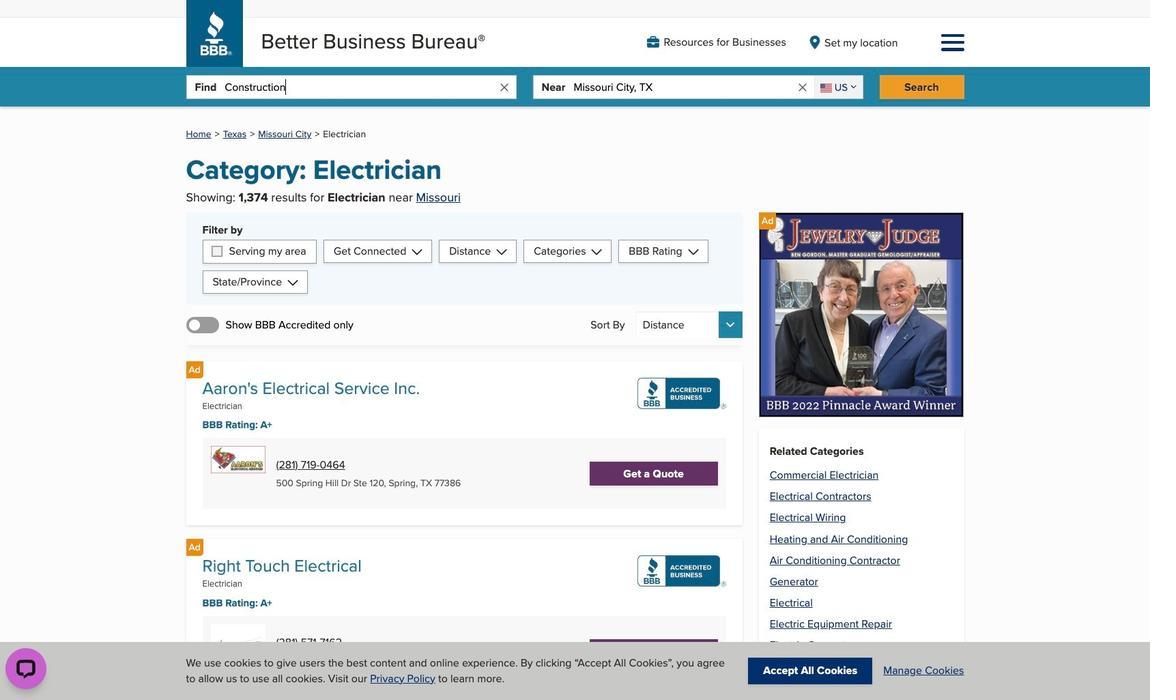 Task type: describe. For each thing, give the bounding box(es) containing it.
clear search image for 'businesses, charities, category' search field
[[498, 81, 511, 93]]

city, state or zip field
[[574, 76, 797, 99]]

2 accredited business image from the top
[[638, 556, 726, 587]]



Task type: vqa. For each thing, say whether or not it's contained in the screenshot.
group
no



Task type: locate. For each thing, give the bounding box(es) containing it.
accredited business image
[[638, 378, 726, 409], [638, 556, 726, 587]]

0 horizontal spatial clear search image
[[498, 81, 511, 93]]

1 vertical spatial accredited business image
[[638, 556, 726, 587]]

1 horizontal spatial clear search image
[[797, 81, 809, 93]]

jewelry judge ben gordon image
[[760, 212, 964, 417]]

clear search image
[[498, 81, 511, 93], [797, 81, 809, 93]]

1 accredited business image from the top
[[638, 378, 726, 409]]

2 clear search image from the left
[[797, 81, 809, 93]]

0 vertical spatial accredited business image
[[638, 378, 726, 409]]

businesses, charities, category search field
[[225, 76, 498, 99]]

1 clear search image from the left
[[498, 81, 511, 93]]

clear search image for city, state or zip field on the top
[[797, 81, 809, 93]]

None field
[[815, 76, 863, 99]]

None button
[[636, 311, 743, 338]]



